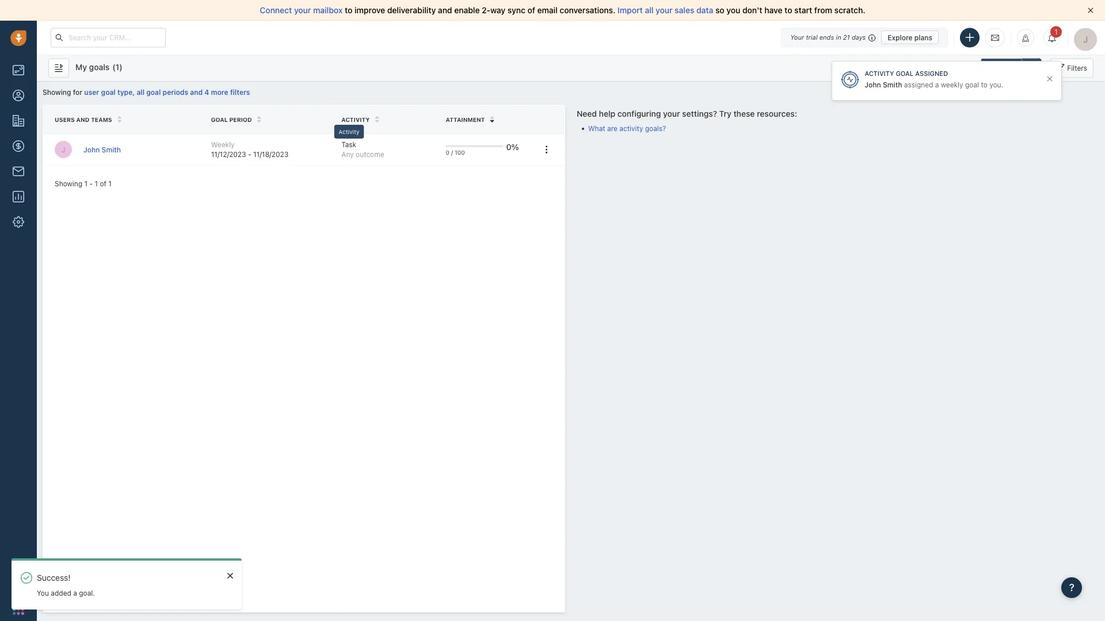 Task type: locate. For each thing, give the bounding box(es) containing it.
goal inside button
[[1002, 64, 1016, 72]]

and left the 4 in the left top of the page
[[190, 88, 203, 96]]

showing
[[43, 88, 71, 96], [55, 180, 82, 188]]

0 vertical spatial activity
[[865, 70, 894, 77]]

goal right user
[[101, 88, 116, 96]]

from
[[815, 5, 832, 15]]

activity
[[620, 124, 643, 132]]

0 horizontal spatial goal
[[211, 117, 228, 123]]

1 vertical spatial goal
[[211, 117, 228, 123]]

explore plans
[[888, 33, 933, 41]]

your left sales
[[656, 5, 673, 15]]

your
[[790, 34, 804, 41]]

1 horizontal spatial to
[[785, 5, 792, 15]]

goal left "periods"
[[146, 88, 161, 96]]

activity up activity tooltip
[[342, 117, 370, 123]]

1 vertical spatial all
[[137, 88, 144, 96]]

and right 'users'
[[76, 117, 89, 123]]

0 right the 100 on the left
[[506, 142, 511, 152]]

1 horizontal spatial of
[[528, 5, 535, 15]]

task
[[342, 141, 356, 149]]

1 vertical spatial john
[[83, 146, 100, 154]]

0 vertical spatial -
[[248, 151, 251, 159]]

john
[[865, 81, 881, 89], [83, 146, 100, 154]]

connect your mailbox link
[[260, 5, 345, 15]]

0 / 100
[[446, 149, 465, 156]]

1 vertical spatial showing
[[55, 180, 82, 188]]

1 horizontal spatial a
[[935, 81, 939, 89]]

goals
[[89, 62, 110, 72]]

4
[[205, 88, 209, 96]]

more
[[211, 88, 228, 96]]

1 vertical spatial smith
[[102, 146, 121, 154]]

configuring
[[618, 109, 661, 119]]

activity down days
[[865, 70, 894, 77]]

- down john smith link
[[89, 180, 93, 188]]

- inside weekly 11/12/2023 - 11/18/2023
[[248, 151, 251, 159]]

explore
[[888, 33, 913, 41]]

your trial ends in 21 days
[[790, 34, 866, 41]]

0 horizontal spatial of
[[100, 180, 106, 188]]

0 vertical spatial of
[[528, 5, 535, 15]]

0 vertical spatial showing
[[43, 88, 71, 96]]

activity for activity goal assigned john smith assigned a weekly goal to you.
[[865, 70, 894, 77]]

goal up assigned
[[896, 70, 914, 77]]

showing for showing for user goal type, all goal periods and 4 more filters
[[43, 88, 71, 96]]

1 vertical spatial of
[[100, 180, 106, 188]]

goal.
[[79, 590, 95, 598]]

type,
[[117, 88, 135, 96]]

to right mailbox
[[345, 5, 353, 15]]

0 horizontal spatial smith
[[102, 146, 121, 154]]

john right j
[[83, 146, 100, 154]]

0 horizontal spatial and
[[76, 117, 89, 123]]

1 link
[[1044, 26, 1062, 46]]

have
[[765, 5, 783, 15]]

showing down j
[[55, 180, 82, 188]]

- for 11/18/2023
[[248, 151, 251, 159]]

a down assigned
[[935, 81, 939, 89]]

smith
[[883, 81, 902, 89], [102, 146, 121, 154]]

-
[[248, 151, 251, 159], [89, 180, 93, 188]]

all
[[645, 5, 654, 15], [137, 88, 144, 96]]

to
[[345, 5, 353, 15], [785, 5, 792, 15], [981, 81, 988, 89]]

a
[[935, 81, 939, 89], [73, 590, 77, 598]]

to left start
[[785, 5, 792, 15]]

to left you.
[[981, 81, 988, 89]]

goal inside activity goal assigned john smith assigned a weekly goal to you.
[[965, 81, 979, 89]]

of
[[528, 5, 535, 15], [100, 180, 106, 188]]

all right import
[[645, 5, 654, 15]]

0 horizontal spatial a
[[73, 590, 77, 598]]

activity up task
[[339, 128, 359, 135]]

2-
[[482, 5, 490, 15]]

data
[[697, 5, 713, 15]]

your
[[294, 5, 311, 15], [656, 5, 673, 15], [663, 109, 680, 119]]

21
[[843, 34, 850, 41]]

2 vertical spatial activity
[[339, 128, 359, 135]]

1 horizontal spatial 0
[[506, 142, 511, 152]]

2 horizontal spatial and
[[438, 5, 452, 15]]

0
[[506, 142, 511, 152], [446, 149, 450, 156]]

goal right add
[[1002, 64, 1016, 72]]

100
[[455, 149, 465, 156]]

goals?
[[645, 124, 666, 132]]

added
[[51, 590, 71, 598]]

0 horizontal spatial 0
[[446, 149, 450, 156]]

of down john smith link
[[100, 180, 106, 188]]

activity tooltip
[[334, 125, 364, 142]]

1
[[1055, 28, 1058, 36], [116, 62, 119, 72], [84, 180, 88, 188], [95, 180, 98, 188], [108, 180, 112, 188]]

to inside activity goal assigned john smith assigned a weekly goal to you.
[[981, 81, 988, 89]]

2 horizontal spatial to
[[981, 81, 988, 89]]

users and teams
[[55, 117, 112, 123]]

your up the goals?
[[663, 109, 680, 119]]

1 horizontal spatial smith
[[883, 81, 902, 89]]

0 left '/'
[[446, 149, 450, 156]]

0 for 0 %
[[506, 142, 511, 152]]

my goals ( 1 )
[[75, 62, 122, 72]]

a left the goal. at the left bottom
[[73, 590, 77, 598]]

activity inside activity goal assigned john smith assigned a weekly goal to you.
[[865, 70, 894, 77]]

start
[[795, 5, 812, 15]]

0 horizontal spatial to
[[345, 5, 353, 15]]

goal left period in the top of the page
[[211, 117, 228, 123]]

phone element
[[7, 572, 30, 595]]

smith inside activity goal assigned john smith assigned a weekly goal to you.
[[883, 81, 902, 89]]

sales
[[675, 5, 694, 15]]

1 horizontal spatial goal
[[896, 70, 914, 77]]

a inside activity goal assigned john smith assigned a weekly goal to you.
[[935, 81, 939, 89]]

1 horizontal spatial all
[[645, 5, 654, 15]]

0 vertical spatial goal
[[896, 70, 914, 77]]

1 vertical spatial activity
[[342, 117, 370, 123]]

goal
[[896, 70, 914, 77], [211, 117, 228, 123]]

0 horizontal spatial john
[[83, 146, 100, 154]]

showing left the 'for'
[[43, 88, 71, 96]]

0 vertical spatial john
[[865, 81, 881, 89]]

1 horizontal spatial -
[[248, 151, 251, 159]]

connect your mailbox to improve deliverability and enable 2-way sync of email conversations. import all your sales data so you don't have to start from scratch.
[[260, 5, 866, 15]]

assigned
[[915, 70, 948, 77]]

goal right the "weekly"
[[965, 81, 979, 89]]

(
[[112, 62, 116, 72]]

1 vertical spatial a
[[73, 590, 77, 598]]

all right type,
[[137, 88, 144, 96]]

and
[[438, 5, 452, 15], [190, 88, 203, 96], [76, 117, 89, 123]]

1 horizontal spatial john
[[865, 81, 881, 89]]

explore plans link
[[881, 31, 939, 44]]

filters
[[230, 88, 250, 96]]

0 horizontal spatial -
[[89, 180, 93, 188]]

of right sync
[[528, 5, 535, 15]]

0 vertical spatial smith
[[883, 81, 902, 89]]

user goal type, all goal periods and 4 more filters link
[[84, 88, 250, 96]]

1 vertical spatial -
[[89, 180, 93, 188]]

smith left assigned
[[883, 81, 902, 89]]

goal
[[1002, 64, 1016, 72], [965, 81, 979, 89], [101, 88, 116, 96], [146, 88, 161, 96]]

try
[[719, 109, 732, 119]]

you.
[[990, 81, 1003, 89]]

what are activity goals? link
[[588, 124, 666, 132]]

2 vertical spatial and
[[76, 117, 89, 123]]

0 for 0 / 100
[[446, 149, 450, 156]]

%
[[511, 142, 519, 152]]

0 vertical spatial and
[[438, 5, 452, 15]]

activity for activity
[[342, 117, 370, 123]]

your left mailbox
[[294, 5, 311, 15]]

are
[[607, 124, 618, 132]]

success!
[[37, 574, 70, 583]]

1 vertical spatial and
[[190, 88, 203, 96]]

and left enable
[[438, 5, 452, 15]]

- right 11/12/2023
[[248, 151, 251, 159]]

0 vertical spatial a
[[935, 81, 939, 89]]

you
[[727, 5, 740, 15]]

smith down teams
[[102, 146, 121, 154]]

john left assigned
[[865, 81, 881, 89]]

add goal
[[987, 64, 1016, 72]]



Task type: vqa. For each thing, say whether or not it's contained in the screenshot.
Press SPACE to select this row. row containing Techcave (sample)
no



Task type: describe. For each thing, give the bounding box(es) containing it.
close image
[[227, 573, 233, 579]]

settings?
[[682, 109, 717, 119]]

attainment
[[446, 117, 485, 123]]

you added a goal.
[[37, 590, 95, 598]]

j
[[61, 146, 65, 154]]

improve
[[355, 5, 385, 15]]

need
[[577, 109, 597, 119]]

1 horizontal spatial and
[[190, 88, 203, 96]]

connect
[[260, 5, 292, 15]]

close image
[[1088, 7, 1094, 13]]

11/12/2023
[[211, 151, 246, 159]]

periods
[[163, 88, 188, 96]]

trial
[[806, 34, 818, 41]]

user
[[84, 88, 99, 96]]

resources:
[[757, 109, 797, 119]]

john smith link
[[83, 145, 121, 155]]

your inside "need help configuring your settings? try these resources: what are activity goals? activity"
[[663, 109, 680, 119]]

filters
[[1067, 64, 1087, 72]]

mailbox
[[313, 5, 343, 15]]

any
[[342, 151, 354, 159]]

freshworks switcher image
[[13, 604, 24, 616]]

plans
[[915, 33, 933, 41]]

phone image
[[13, 578, 24, 589]]

- for 1
[[89, 180, 93, 188]]

days
[[852, 34, 866, 41]]

john smith
[[83, 146, 121, 154]]

sync
[[508, 5, 525, 15]]

add
[[987, 64, 1000, 72]]

need help configuring your settings? try these resources: what are activity goals? activity
[[339, 109, 797, 135]]

deliverability
[[387, 5, 436, 15]]

weekly
[[941, 81, 963, 89]]

period
[[229, 117, 252, 123]]

scratch.
[[834, 5, 866, 15]]

what's new image
[[1022, 34, 1030, 42]]

help
[[599, 109, 615, 119]]

way
[[490, 5, 506, 15]]

so
[[716, 5, 725, 15]]

filters button
[[1050, 58, 1094, 78]]

teams
[[91, 117, 112, 123]]

0 %
[[506, 142, 519, 152]]

outcome
[[356, 151, 384, 159]]

import
[[618, 5, 643, 15]]

close image
[[1047, 76, 1053, 82]]

for
[[73, 88, 82, 96]]

goal inside activity goal assigned john smith assigned a weekly goal to you.
[[896, 70, 914, 77]]

you
[[37, 590, 49, 598]]

add goal button
[[981, 58, 1022, 78]]

import all your sales data link
[[618, 5, 716, 15]]

in
[[836, 34, 841, 41]]

weekly 11/12/2023 - 11/18/2023
[[211, 141, 289, 159]]

activity goal assigned john smith assigned a weekly goal to you.
[[865, 70, 1003, 89]]

conversations.
[[560, 5, 616, 15]]

john inside activity goal assigned john smith assigned a weekly goal to you.
[[865, 81, 881, 89]]

ends
[[820, 34, 834, 41]]

0 vertical spatial all
[[645, 5, 654, 15]]

11/18/2023
[[253, 151, 289, 159]]

weekly
[[211, 141, 235, 149]]

assigned
[[904, 81, 933, 89]]

don't
[[743, 5, 763, 15]]

)
[[119, 62, 122, 72]]

task any outcome
[[342, 141, 384, 159]]

my
[[75, 62, 87, 72]]

users
[[55, 117, 75, 123]]

Search your CRM... text field
[[51, 28, 166, 47]]

send email image
[[991, 33, 999, 42]]

enable
[[454, 5, 480, 15]]

0 horizontal spatial all
[[137, 88, 144, 96]]

showing for showing 1 - 1 of 1
[[55, 180, 82, 188]]

email
[[537, 5, 558, 15]]

goal period
[[211, 117, 252, 123]]

showing for user goal type, all goal periods and 4 more filters
[[43, 88, 250, 96]]

showing 1 - 1 of 1
[[55, 180, 112, 188]]

these
[[734, 109, 755, 119]]

/
[[451, 149, 453, 156]]

what
[[588, 124, 605, 132]]

activity inside "need help configuring your settings? try these resources: what are activity goals? activity"
[[339, 128, 359, 135]]



